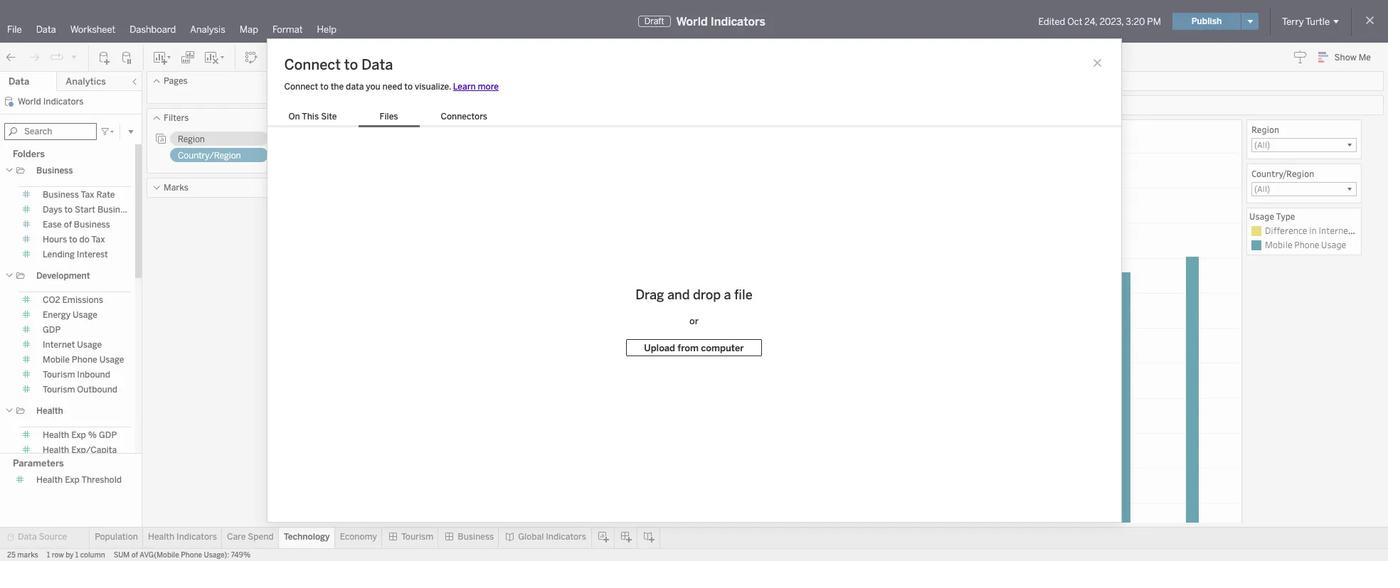 Task type: locate. For each thing, give the bounding box(es) containing it.
internet for internet and mobile phone usage per capita
[[283, 127, 339, 147]]

1 vertical spatial internet
[[1319, 225, 1353, 236]]

2 vertical spatial tourism
[[401, 533, 434, 542]]

internet for internet usage
[[43, 340, 75, 350]]

to for days to start business
[[64, 205, 73, 215]]

of for avg(mobile
[[131, 552, 138, 560]]

sum of avg(mobile phone usage): 749%
[[114, 552, 251, 560]]

world up "search" text box
[[18, 97, 41, 107]]

mobile phone usage option
[[1250, 238, 1360, 253]]

0 vertical spatial gdp
[[43, 325, 61, 335]]

exp
[[71, 431, 86, 441], [65, 475, 80, 485]]

column
[[80, 552, 105, 560]]

tax up days to start business
[[81, 190, 94, 200]]

usage) down visualize.
[[426, 101, 454, 111]]

connect for connect to data
[[284, 56, 341, 73]]

1 vertical spatial world indicators
[[18, 97, 84, 107]]

1 usage) from the left
[[426, 101, 454, 111]]

avg(mobile up files
[[351, 101, 397, 111]]

country/region up marks
[[178, 151, 241, 161]]

phone up tourism inbound
[[72, 355, 97, 365]]

usage
[[464, 127, 506, 147], [1250, 211, 1275, 222], [1355, 225, 1380, 236], [1322, 239, 1347, 251], [73, 310, 97, 320], [77, 340, 102, 350], [99, 355, 124, 365]]

internet and mobile phone usage per capita
[[283, 127, 578, 147]]

1
[[47, 552, 50, 560], [75, 552, 79, 560]]

1 row by 1 column
[[47, 552, 105, 560]]

health for health exp threshold
[[36, 475, 63, 485]]

health indicators
[[148, 533, 217, 542]]

health up health exp/capita at the left of page
[[43, 431, 69, 441]]

1 horizontal spatial mobile phone usage
[[1266, 239, 1347, 251]]

swap rows and columns image
[[244, 50, 258, 64]]

24,
[[1085, 16, 1098, 27]]

0 vertical spatial mobile phone usage
[[1266, 239, 1347, 251]]

gdp down energy
[[43, 325, 61, 335]]

of right "sum"
[[131, 552, 138, 560]]

turtle
[[1306, 16, 1331, 27]]

to for hours to do tax
[[69, 235, 77, 245]]

1 horizontal spatial region
[[1252, 124, 1280, 135]]

1 horizontal spatial usage)
[[513, 101, 541, 111]]

interest
[[77, 250, 108, 260]]

file
[[735, 287, 753, 303]]

phone down health indicators
[[181, 552, 202, 560]]

0 vertical spatial exp
[[71, 431, 86, 441]]

internet
[[283, 127, 339, 147], [1319, 225, 1353, 236], [43, 340, 75, 350]]

and for internet
[[342, 127, 367, 147]]

indicators
[[711, 15, 766, 28], [43, 97, 84, 107], [177, 533, 217, 542], [546, 533, 587, 542]]

worksheet
[[70, 24, 116, 35]]

learn
[[453, 82, 476, 92]]

health for health indicators
[[148, 533, 175, 542]]

rate
[[96, 190, 115, 200]]

health for health exp/capita
[[43, 446, 69, 456]]

health up sum of avg(mobile phone usage): 749%
[[148, 533, 175, 542]]

3:20
[[1126, 16, 1146, 27]]

internet usage
[[43, 340, 102, 350]]

business up days
[[43, 190, 79, 200]]

world indicators
[[677, 15, 766, 28], [18, 97, 84, 107]]

tax
[[81, 190, 94, 200], [91, 235, 105, 245]]

population
[[95, 533, 138, 542]]

data up marks
[[18, 533, 37, 542]]

1 vertical spatial exp
[[65, 475, 80, 485]]

0 horizontal spatial 1
[[47, 552, 50, 560]]

duplicate image
[[181, 50, 195, 64]]

spend
[[248, 533, 274, 542]]

do
[[79, 235, 90, 245]]

gdp
[[43, 325, 61, 335], [99, 431, 117, 441]]

0 vertical spatial and
[[342, 127, 367, 147]]

terry
[[1283, 16, 1305, 27]]

0 horizontal spatial mobile phone usage
[[43, 355, 124, 365]]

usage) up per
[[513, 101, 541, 111]]

health down tourism outbound
[[36, 407, 63, 416]]

1 horizontal spatial of
[[131, 552, 138, 560]]

mobile
[[370, 127, 416, 147], [1266, 239, 1293, 251], [43, 355, 70, 365]]

0 horizontal spatial and
[[342, 127, 367, 147]]

collapse image
[[130, 78, 139, 86]]

list box
[[267, 109, 509, 127]]

mobile down internet usage
[[43, 355, 70, 365]]

show me button
[[1313, 46, 1385, 68]]

business left global
[[458, 533, 494, 542]]

co2 emissions
[[43, 295, 103, 305]]

health up parameters
[[43, 446, 69, 456]]

difference
[[1266, 225, 1308, 236]]

gdp right %
[[99, 431, 117, 441]]

mobile phone usage up tourism inbound
[[43, 355, 124, 365]]

1 vertical spatial and
[[668, 287, 690, 303]]

25 marks
[[7, 552, 38, 560]]

1 vertical spatial mobile phone usage
[[43, 355, 124, 365]]

mobile phone usage
[[1266, 239, 1347, 251], [43, 355, 124, 365]]

avg(internet
[[460, 101, 511, 111]]

avg(mobile down health indicators
[[140, 552, 179, 560]]

0 vertical spatial avg(mobile
[[351, 101, 397, 111]]

1 vertical spatial mobile
[[1266, 239, 1293, 251]]

and
[[342, 127, 367, 147], [668, 287, 690, 303]]

0 horizontal spatial of
[[64, 220, 72, 230]]

upload from computer button
[[627, 340, 762, 357]]

sum
[[114, 552, 130, 560]]

on
[[289, 112, 300, 122]]

0 vertical spatial world
[[677, 15, 708, 28]]

tourism inbound
[[43, 370, 110, 380]]

2 horizontal spatial mobile
[[1266, 239, 1293, 251]]

1 horizontal spatial internet
[[283, 127, 339, 147]]

phone down in
[[1295, 239, 1320, 251]]

and left drop
[[668, 287, 690, 303]]

phone down the connectors
[[419, 127, 461, 147]]

map
[[240, 24, 258, 35]]

world right draft
[[677, 15, 708, 28]]

usage)
[[426, 101, 454, 111], [513, 101, 541, 111]]

tourism down tourism inbound
[[43, 385, 75, 395]]

the
[[331, 82, 344, 92]]

fro
[[1381, 225, 1389, 236]]

marks
[[17, 552, 38, 560]]

1 vertical spatial avg(mobile
[[140, 552, 179, 560]]

visualize.
[[415, 82, 451, 92]]

0 vertical spatial connect
[[284, 56, 341, 73]]

phone down need
[[399, 101, 424, 111]]

world
[[677, 15, 708, 28], [18, 97, 41, 107]]

new worksheet image
[[152, 50, 172, 64]]

on this site
[[289, 112, 337, 122]]

mobile down the difference
[[1266, 239, 1293, 251]]

drag and drop a file
[[636, 287, 753, 303]]

1 horizontal spatial mobile
[[370, 127, 416, 147]]

difference in internet usage fro
[[1266, 225, 1389, 236]]

1 horizontal spatial and
[[668, 287, 690, 303]]

to right days
[[64, 205, 73, 215]]

connect up rows on the left
[[284, 82, 318, 92]]

world indicators right draft
[[677, 15, 766, 28]]

oct
[[1068, 16, 1083, 27]]

0 horizontal spatial gdp
[[43, 325, 61, 335]]

avg(mobile phone usage)
[[351, 101, 454, 111]]

show me
[[1335, 53, 1372, 63]]

tax right the do on the top left
[[91, 235, 105, 245]]

rows
[[295, 100, 316, 110]]

1 horizontal spatial 1
[[75, 552, 79, 560]]

applies to selected worksheets with same data source image
[[155, 133, 167, 145]]

technology
[[284, 533, 330, 542]]

lending interest
[[43, 250, 108, 260]]

ease
[[43, 220, 62, 230]]

drop
[[693, 287, 721, 303]]

0 horizontal spatial internet
[[43, 340, 75, 350]]

tourism right economy
[[401, 533, 434, 542]]

1 horizontal spatial gdp
[[99, 431, 117, 441]]

connect to data
[[284, 56, 393, 73]]

learn more link
[[453, 82, 499, 92]]

tourism up tourism outbound
[[43, 370, 75, 380]]

1 left row
[[47, 552, 50, 560]]

1 vertical spatial connect
[[284, 82, 318, 92]]

economy
[[340, 533, 377, 542]]

2 vertical spatial mobile
[[43, 355, 70, 365]]

and down data
[[342, 127, 367, 147]]

connect for connect to the data you need to visualize. learn more
[[284, 82, 318, 92]]

exp for %
[[71, 431, 86, 441]]

exp left threshold at the left
[[65, 475, 80, 485]]

0 vertical spatial of
[[64, 220, 72, 230]]

1 horizontal spatial world
[[677, 15, 708, 28]]

0 horizontal spatial world indicators
[[18, 97, 84, 107]]

health exp % gdp
[[43, 431, 117, 441]]

0 vertical spatial internet
[[283, 127, 339, 147]]

data
[[346, 82, 364, 92]]

day(year)
[[351, 77, 390, 87]]

world indicators up "search" text box
[[18, 97, 84, 107]]

0 vertical spatial tourism
[[43, 370, 75, 380]]

0 vertical spatial country/region
[[178, 151, 241, 161]]

marks
[[164, 183, 189, 193]]

to left the do on the top left
[[69, 235, 77, 245]]

to for connect to data
[[344, 56, 358, 73]]

1 vertical spatial of
[[131, 552, 138, 560]]

exp left %
[[71, 431, 86, 441]]

country/region up type
[[1252, 168, 1315, 179]]

totals image
[[313, 50, 330, 64]]

1 vertical spatial world
[[18, 97, 41, 107]]

terry turtle
[[1283, 16, 1331, 27]]

usage):
[[204, 552, 229, 560]]

0 horizontal spatial country/region
[[178, 151, 241, 161]]

avg(mobile
[[351, 101, 397, 111], [140, 552, 179, 560]]

health
[[36, 407, 63, 416], [43, 431, 69, 441], [43, 446, 69, 456], [36, 475, 63, 485], [148, 533, 175, 542]]

2 horizontal spatial internet
[[1319, 225, 1353, 236]]

pause auto updates image
[[120, 50, 135, 64]]

1 connect from the top
[[284, 56, 341, 73]]

0 horizontal spatial usage)
[[426, 101, 454, 111]]

data guide image
[[1294, 50, 1308, 64]]

to
[[344, 56, 358, 73], [320, 82, 329, 92], [405, 82, 413, 92], [64, 205, 73, 215], [69, 235, 77, 245]]

health down parameters
[[36, 475, 63, 485]]

0 vertical spatial tax
[[81, 190, 94, 200]]

1 right by
[[75, 552, 79, 560]]

2 vertical spatial internet
[[43, 340, 75, 350]]

mobile down files
[[370, 127, 416, 147]]

more
[[478, 82, 499, 92]]

2 connect from the top
[[284, 82, 318, 92]]

1 vertical spatial country/region
[[1252, 168, 1315, 179]]

internet down this
[[283, 127, 339, 147]]

phone
[[399, 101, 424, 111], [419, 127, 461, 147], [1295, 239, 1320, 251], [72, 355, 97, 365], [181, 552, 202, 560]]

internet down energy
[[43, 340, 75, 350]]

connect up columns on the top left of page
[[284, 56, 341, 73]]

mobile phone usage down in
[[1266, 239, 1347, 251]]

to left the
[[320, 82, 329, 92]]

1 horizontal spatial world indicators
[[677, 15, 766, 28]]

filters
[[164, 113, 189, 123]]

business
[[36, 166, 73, 176], [43, 190, 79, 200], [97, 205, 134, 215], [74, 220, 110, 230], [458, 533, 494, 542]]

of right "ease"
[[64, 220, 72, 230]]

internet right in
[[1319, 225, 1353, 236]]

to up data
[[344, 56, 358, 73]]

data
[[36, 24, 56, 35], [362, 56, 393, 73], [9, 76, 29, 87], [18, 533, 37, 542]]

days
[[43, 205, 62, 215]]

energy usage
[[43, 310, 97, 320]]

0 vertical spatial world indicators
[[677, 15, 766, 28]]

show
[[1335, 53, 1357, 63]]

internet inside option
[[1319, 225, 1353, 236]]

1 vertical spatial tourism
[[43, 385, 75, 395]]



Task type: describe. For each thing, give the bounding box(es) containing it.
publish button
[[1173, 13, 1242, 30]]

1 vertical spatial tax
[[91, 235, 105, 245]]

upload
[[645, 343, 676, 354]]

sort descending image
[[290, 50, 304, 64]]

hours to do tax
[[43, 235, 105, 245]]

by
[[66, 552, 74, 560]]

drag
[[636, 287, 665, 303]]

business tax rate
[[43, 190, 115, 200]]

data up replay animation image
[[36, 24, 56, 35]]

health exp threshold
[[36, 475, 122, 485]]

Search text field
[[4, 123, 97, 140]]

25
[[7, 552, 16, 560]]

connectors
[[441, 112, 488, 122]]

tourism for tourism outbound
[[43, 385, 75, 395]]

new data source image
[[98, 50, 112, 64]]

0 horizontal spatial avg(mobile
[[140, 552, 179, 560]]

business down folders
[[36, 166, 73, 176]]

lending
[[43, 250, 75, 260]]

1 1 from the left
[[47, 552, 50, 560]]

care
[[227, 533, 246, 542]]

difference in internet usage fro option
[[1250, 224, 1389, 238]]

list box containing on this site
[[267, 109, 509, 127]]

or
[[690, 316, 699, 327]]

you
[[366, 82, 381, 92]]

1 horizontal spatial country/region
[[1252, 168, 1315, 179]]

publish
[[1192, 16, 1223, 26]]

data source
[[18, 533, 67, 542]]

pm
[[1148, 16, 1162, 27]]

exp for threshold
[[65, 475, 80, 485]]

row
[[52, 552, 64, 560]]

parameters
[[13, 458, 64, 469]]

file
[[7, 24, 22, 35]]

emissions
[[62, 295, 103, 305]]

mobile inside option
[[1266, 239, 1293, 251]]

draft
[[645, 16, 665, 26]]

connect to the data you need to visualize. learn more
[[284, 82, 499, 92]]

care spend
[[227, 533, 274, 542]]

global indicators
[[518, 533, 587, 542]]

per
[[509, 127, 531, 147]]

from
[[678, 343, 699, 354]]

replay animation image
[[50, 50, 64, 64]]

site
[[321, 112, 337, 122]]

business down days to start business
[[74, 220, 110, 230]]

undo image
[[4, 50, 19, 64]]

pages
[[164, 76, 188, 86]]

analysis
[[190, 24, 226, 35]]

capita
[[534, 127, 578, 147]]

show mark labels image
[[372, 50, 387, 64]]

avg(internet usage)
[[460, 101, 541, 111]]

energy
[[43, 310, 71, 320]]

0 horizontal spatial region
[[178, 135, 205, 145]]

redo image
[[27, 50, 41, 64]]

inbound
[[77, 370, 110, 380]]

type
[[1277, 211, 1296, 222]]

2 usage) from the left
[[513, 101, 541, 111]]

a
[[724, 287, 732, 303]]

need
[[383, 82, 403, 92]]

mobile phone usage inside option
[[1266, 239, 1347, 251]]

co2
[[43, 295, 60, 305]]

development
[[36, 271, 90, 281]]

to for connect to the data you need to visualize. learn more
[[320, 82, 329, 92]]

to right need
[[405, 82, 413, 92]]

data down undo icon
[[9, 76, 29, 87]]

2 1 from the left
[[75, 552, 79, 560]]

1 horizontal spatial avg(mobile
[[351, 101, 397, 111]]

business down rate at the top left
[[97, 205, 134, 215]]

this
[[302, 112, 319, 122]]

health for health exp % gdp
[[43, 431, 69, 441]]

0 horizontal spatial world
[[18, 97, 41, 107]]

help
[[317, 24, 337, 35]]

data up day(year)
[[362, 56, 393, 73]]

in
[[1310, 225, 1317, 236]]

of for business
[[64, 220, 72, 230]]

edited oct 24, 2023, 3:20 pm
[[1039, 16, 1162, 27]]

health for health
[[36, 407, 63, 416]]

tourism for tourism inbound
[[43, 370, 75, 380]]

me
[[1360, 53, 1372, 63]]

749%
[[231, 552, 251, 560]]

global
[[518, 533, 544, 542]]

ease of business
[[43, 220, 110, 230]]

clear sheet image
[[204, 50, 226, 64]]

computer
[[701, 343, 744, 354]]

health exp/capita
[[43, 446, 117, 456]]

replay animation image
[[70, 52, 78, 61]]

format workbook image
[[395, 50, 409, 64]]

0 vertical spatial mobile
[[370, 127, 416, 147]]

phone inside option
[[1295, 239, 1320, 251]]

and for drag
[[668, 287, 690, 303]]

2023,
[[1100, 16, 1124, 27]]

analytics
[[66, 76, 106, 87]]

start
[[75, 205, 95, 215]]

days to start business
[[43, 205, 134, 215]]

sort ascending image
[[267, 50, 281, 64]]

marks. press enter to open the view data window.. use arrow keys to navigate data visualization elements. image
[[331, 153, 1240, 562]]

%
[[88, 431, 97, 441]]

files
[[380, 112, 398, 122]]

edited
[[1039, 16, 1066, 27]]

usage type
[[1250, 211, 1296, 222]]

format
[[273, 24, 303, 35]]

highlight image
[[347, 50, 364, 64]]

1 vertical spatial gdp
[[99, 431, 117, 441]]

threshold
[[81, 475, 122, 485]]

0 horizontal spatial mobile
[[43, 355, 70, 365]]



Task type: vqa. For each thing, say whether or not it's contained in the screenshot.
TABLES
no



